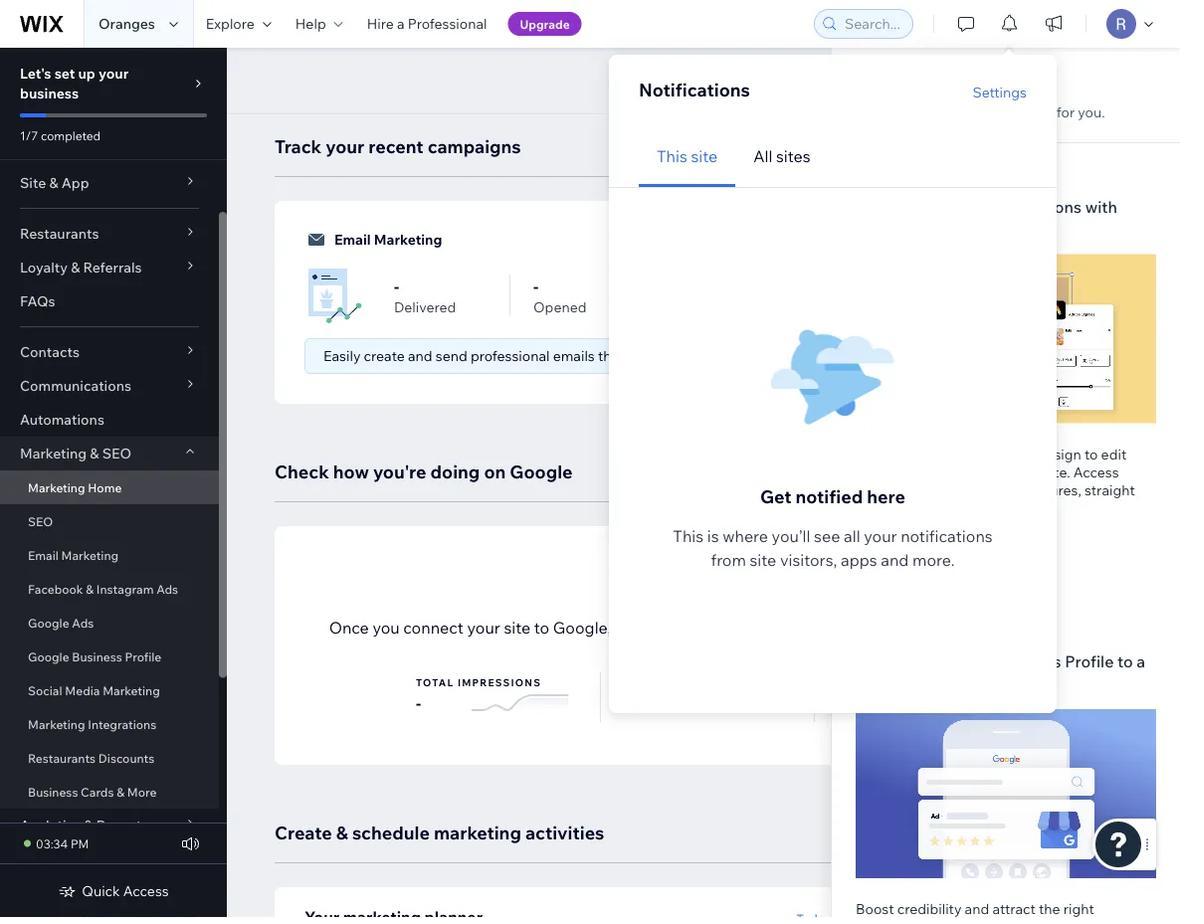 Task type: describe. For each thing, give the bounding box(es) containing it.
contacts button
[[0, 335, 219, 369]]

interacting
[[711, 347, 781, 365]]

google search console image
[[649, 562, 766, 592]]

google,
[[553, 618, 611, 638]]

analytics & reports
[[20, 817, 148, 834]]

- down you'll on the right of the page
[[631, 694, 636, 714]]

google business profile
[[28, 649, 162, 664]]

check how you're doing on google
[[275, 460, 573, 483]]

your right connect
[[467, 618, 500, 638]]

is
[[707, 526, 719, 546]]

marketing
[[434, 822, 521, 844]]

1 horizontal spatial ads
[[156, 582, 178, 597]]

set
[[54, 65, 75, 82]]

1/7 completed
[[20, 128, 101, 143]]

google inside google ads link
[[28, 616, 69, 630]]

site inside button
[[691, 146, 718, 166]]

opened
[[533, 299, 587, 316]]

- down total
[[416, 694, 421, 714]]

0 horizontal spatial see
[[658, 618, 684, 638]]

hire
[[367, 15, 394, 32]]

0 vertical spatial email
[[334, 231, 371, 248]]

faqs
[[20, 293, 55, 310]]

try
[[875, 541, 896, 558]]

read
[[939, 541, 973, 558]]

business cards & more
[[28, 785, 157, 800]]

to inside connect a google business profile to a google ads campaign
[[1118, 652, 1133, 672]]

1 horizontal spatial more
[[976, 541, 1011, 558]]

quick
[[82, 883, 120, 900]]

hire a professional
[[367, 15, 487, 32]]

doing
[[430, 460, 480, 483]]

read more
[[939, 541, 1011, 558]]

nov
[[856, 175, 875, 187]]

tab list containing this site
[[639, 126, 1180, 187]]

campaigns
[[428, 135, 521, 157]]

the inside tap in to the leader in visual design to edit media elements for your website. access adobe's advanced design features, straight from wix's media manager.
[[914, 445, 935, 463]]

from inside tap in to the leader in visual design to edit media elements for your website. access adobe's advanced design features, straight from wix's media manager.
[[856, 499, 887, 516]]

easily create and send professional emails that keep people interacting with your brand.
[[323, 347, 889, 365]]

let's set up your business
[[20, 65, 129, 102]]

personalized
[[971, 103, 1054, 121]]

business up social media marketing
[[72, 649, 122, 664]]

google down connect
[[856, 676, 911, 696]]

0 horizontal spatial here
[[687, 618, 721, 638]]

email inside sidebar element
[[28, 548, 59, 563]]

google business profile link
[[0, 640, 219, 674]]

marketing & seo button
[[0, 437, 219, 471]]

connect
[[856, 652, 920, 672]]

visitors,
[[780, 550, 837, 570]]

check
[[275, 460, 329, 483]]

this for this is where you'll see all your notifications from site visitors, apps and more.
[[673, 526, 704, 546]]

your inside nov 09, 2023 enhance your digital creations with adobe express
[[924, 197, 957, 216]]

all
[[754, 146, 773, 166]]

campaign
[[947, 676, 1022, 696]]

communications button
[[0, 369, 219, 403]]

restaurants discounts
[[28, 751, 155, 766]]

google ads link
[[0, 606, 219, 640]]

social
[[28, 683, 62, 698]]

releases
[[898, 75, 973, 98]]

you're
[[373, 460, 426, 483]]

it
[[899, 541, 908, 558]]

marketing integrations link
[[0, 708, 219, 741]]

delivered
[[394, 299, 456, 316]]

profile inside connect a google business profile to a google ads campaign
[[1065, 652, 1114, 672]]

03:34
[[36, 836, 68, 851]]

advanced
[[911, 481, 974, 499]]

quick access button
[[58, 883, 169, 901]]

1/7
[[20, 128, 38, 143]]

em image
[[305, 266, 364, 325]]

once
[[329, 618, 369, 638]]

seo link
[[0, 505, 219, 538]]

loyalty & referrals
[[20, 259, 142, 276]]

schedule
[[352, 822, 430, 844]]

& for marketing
[[90, 445, 99, 462]]

business
[[20, 85, 79, 102]]

integrations
[[88, 717, 157, 732]]

for inside new releases product updates, personalized for you.
[[1057, 103, 1075, 121]]

email marketing inside sidebar element
[[28, 548, 119, 563]]

you'll
[[615, 618, 654, 638]]

0 vertical spatial how
[[333, 460, 369, 483]]

google inside google business profile link
[[28, 649, 69, 664]]

email marketing link
[[0, 538, 219, 572]]

facebook
[[28, 582, 83, 597]]

google up campaign
[[936, 652, 991, 672]]

marketing down 'marketing & seo'
[[28, 480, 85, 495]]

up
[[78, 65, 95, 82]]

restaurants discounts link
[[0, 741, 219, 775]]

marketing down the social
[[28, 717, 85, 732]]

marketing inside "link"
[[103, 683, 160, 698]]

track
[[275, 135, 322, 157]]

for inside tap in to the leader in visual design to edit media elements for your website. access adobe's advanced design features, straight from wix's media manager.
[[963, 463, 981, 481]]

2023
[[894, 175, 917, 187]]

marketing & seo
[[20, 445, 131, 462]]

search
[[861, 618, 911, 638]]

access inside tap in to the leader in visual design to edit media elements for your website. access adobe's advanced design features, straight from wix's media manager.
[[1073, 463, 1119, 481]]

credibility
[[897, 901, 962, 918]]

see inside this is where you'll see all your notifications from site visitors, apps and more.
[[814, 526, 840, 546]]

activities
[[525, 822, 604, 844]]

marketing up facebook & instagram ads
[[61, 548, 119, 563]]

express
[[910, 220, 968, 240]]

profile inside sidebar element
[[125, 649, 162, 664]]

a for google
[[923, 652, 932, 672]]

- inside - opened
[[533, 277, 539, 297]]

analytics & reports button
[[0, 809, 219, 843]]

your left brand.
[[815, 347, 844, 365]]

0 horizontal spatial in
[[845, 618, 858, 638]]

professional
[[471, 347, 550, 365]]

marketing home link
[[0, 471, 219, 505]]

get notified here
[[760, 485, 906, 508]]

site
[[20, 174, 46, 192]]

leader
[[938, 445, 980, 463]]

1 vertical spatial with
[[785, 347, 812, 365]]

site & app button
[[0, 166, 219, 200]]

google ads
[[28, 616, 94, 630]]

let's
[[20, 65, 51, 82]]

read more link
[[939, 541, 1011, 559]]

straight
[[1085, 481, 1135, 499]]

automations link
[[0, 403, 219, 437]]

site inside this is where you'll see all your notifications from site visitors, apps and more.
[[750, 550, 777, 570]]

marketing home
[[28, 480, 122, 495]]

marketing inside popup button
[[20, 445, 87, 462]]

media
[[856, 463, 896, 481]]



Task type: vqa. For each thing, say whether or not it's contained in the screenshot.
quick access
yes



Task type: locate. For each thing, give the bounding box(es) containing it.
hire a professional link
[[355, 0, 499, 48]]

1 horizontal spatial email
[[334, 231, 371, 248]]

0 vertical spatial see
[[814, 526, 840, 546]]

ads right instagram
[[156, 582, 178, 597]]

visual
[[997, 445, 1034, 463]]

0 vertical spatial access
[[1073, 463, 1119, 481]]

1 horizontal spatial site
[[691, 146, 718, 166]]

settings button
[[973, 83, 1027, 101]]

boost credibility and attract the right
[[856, 901, 1130, 919]]

site up impressions
[[504, 618, 531, 638]]

1 vertical spatial restaurants
[[28, 751, 96, 766]]

1 horizontal spatial for
[[1057, 103, 1075, 121]]

right
[[1064, 901, 1095, 918]]

marketing down automations
[[20, 445, 87, 462]]

0 horizontal spatial a
[[397, 15, 405, 32]]

email up em image
[[334, 231, 371, 248]]

from down adobe's
[[856, 499, 887, 516]]

0 vertical spatial with
[[1085, 197, 1118, 216]]

brand.
[[848, 347, 889, 365]]

1 horizontal spatial a
[[923, 652, 932, 672]]

ads down connect
[[915, 676, 944, 696]]

this left is
[[673, 526, 704, 546]]

from
[[856, 499, 887, 516], [711, 550, 746, 570]]

1 vertical spatial design
[[977, 481, 1021, 499]]

for
[[1057, 103, 1075, 121], [963, 463, 981, 481]]

this site
[[657, 146, 718, 166]]

media up marketing integrations
[[65, 683, 100, 698]]

0 horizontal spatial more
[[127, 785, 157, 800]]

design up website.
[[1038, 445, 1082, 463]]

and for credibility
[[965, 901, 989, 918]]

design up manager.
[[977, 481, 1021, 499]]

adobe
[[856, 220, 906, 240]]

0 horizontal spatial with
[[785, 347, 812, 365]]

referrals
[[83, 259, 142, 276]]

1 horizontal spatial in
[[883, 445, 894, 463]]

google
[[510, 460, 573, 483], [28, 616, 69, 630], [28, 649, 69, 664], [936, 652, 991, 672], [856, 676, 911, 696]]

more down discounts
[[127, 785, 157, 800]]

09,
[[877, 175, 892, 187]]

1 horizontal spatial media
[[926, 499, 967, 516]]

your left it
[[864, 526, 897, 546]]

email marketing up facebook
[[28, 548, 119, 563]]

enhance
[[856, 197, 920, 216]]

0 horizontal spatial profile
[[125, 649, 162, 664]]

media inside tap in to the leader in visual design to edit media elements for your website. access adobe's advanced design features, straight from wix's media manager.
[[926, 499, 967, 516]]

2 vertical spatial and
[[965, 901, 989, 918]]

0 vertical spatial more
[[976, 541, 1011, 558]]

- delivered
[[394, 277, 456, 316]]

design
[[1038, 445, 1082, 463], [977, 481, 1021, 499]]

restaurants for restaurants discounts
[[28, 751, 96, 766]]

and inside this is where you'll see all your notifications from site visitors, apps and more.
[[881, 550, 909, 570]]

new releases product updates, personalized for you.
[[856, 75, 1105, 121]]

& right 'site'
[[49, 174, 58, 192]]

access inside "quick access" button
[[123, 883, 169, 900]]

0 vertical spatial this
[[657, 146, 688, 166]]

1 vertical spatial ads
[[72, 616, 94, 630]]

this inside this is where you'll see all your notifications from site visitors, apps and more.
[[673, 526, 704, 546]]

how left it
[[724, 618, 756, 638]]

media down 'advanced'
[[926, 499, 967, 516]]

marketing up the integrations
[[103, 683, 160, 698]]

creations
[[1012, 197, 1082, 216]]

0 vertical spatial restaurants
[[20, 225, 99, 242]]

social media marketing link
[[0, 674, 219, 708]]

2 horizontal spatial a
[[1137, 652, 1146, 672]]

a for professional
[[397, 15, 405, 32]]

email
[[334, 231, 371, 248], [28, 548, 59, 563]]

digital
[[961, 197, 1008, 216]]

- inside - delivered
[[394, 277, 399, 297]]

1 vertical spatial email
[[28, 548, 59, 563]]

& up home
[[90, 445, 99, 462]]

& right facebook
[[86, 582, 94, 597]]

& for create
[[336, 822, 348, 844]]

performs
[[773, 618, 841, 638]]

1 vertical spatial for
[[963, 463, 981, 481]]

2 horizontal spatial ads
[[915, 676, 944, 696]]

this for this site
[[657, 146, 688, 166]]

notified
[[796, 485, 863, 508]]

1 horizontal spatial seo
[[102, 445, 131, 462]]

and for create
[[408, 347, 433, 365]]

in right 'tap'
[[883, 445, 894, 463]]

& right create
[[336, 822, 348, 844]]

0 vertical spatial here
[[867, 485, 906, 508]]

upgrade
[[520, 16, 570, 31]]

0 vertical spatial ads
[[156, 582, 178, 597]]

site & app
[[20, 174, 89, 192]]

website.
[[1016, 463, 1070, 481]]

0 vertical spatial design
[[1038, 445, 1082, 463]]

1 horizontal spatial design
[[1038, 445, 1082, 463]]

1 vertical spatial how
[[724, 618, 756, 638]]

ads up google business profile
[[72, 616, 94, 630]]

0 horizontal spatial how
[[333, 460, 369, 483]]

seo down marketing home
[[28, 514, 53, 529]]

1 horizontal spatial email marketing
[[334, 231, 442, 248]]

connect
[[403, 618, 464, 638]]

app
[[61, 174, 89, 192]]

your up express
[[924, 197, 957, 216]]

your down visual
[[984, 463, 1013, 481]]

with inside nov 09, 2023 enhance your digital creations with adobe express
[[1085, 197, 1118, 216]]

settings
[[973, 83, 1027, 101]]

reports
[[96, 817, 148, 834]]

and right apps
[[881, 550, 909, 570]]

media inside "link"
[[65, 683, 100, 698]]

features,
[[1025, 481, 1082, 499]]

tap
[[856, 445, 879, 463]]

for left you.
[[1057, 103, 1075, 121]]

on
[[484, 460, 506, 483]]

google up the social
[[28, 649, 69, 664]]

loyalty & referrals button
[[0, 251, 219, 285]]

help button
[[283, 0, 355, 48]]

upgrade button
[[508, 12, 582, 36]]

0 horizontal spatial the
[[914, 445, 935, 463]]

communications
[[20, 377, 131, 395]]

0 horizontal spatial email
[[28, 548, 59, 563]]

1 vertical spatial media
[[65, 683, 100, 698]]

seo down automations link
[[102, 445, 131, 462]]

2 vertical spatial ads
[[915, 676, 944, 696]]

in left visual
[[983, 445, 994, 463]]

0 horizontal spatial from
[[711, 550, 746, 570]]

0 vertical spatial from
[[856, 499, 887, 516]]

site down where
[[750, 550, 777, 570]]

emails
[[553, 347, 595, 365]]

1 horizontal spatial see
[[814, 526, 840, 546]]

restaurants
[[20, 225, 99, 242], [28, 751, 96, 766]]

results.
[[914, 618, 968, 638]]

in
[[883, 445, 894, 463], [983, 445, 994, 463], [845, 618, 858, 638]]

the inside boost credibility and attract the right
[[1039, 901, 1060, 918]]

- up opened
[[533, 277, 539, 297]]

and left send
[[408, 347, 433, 365]]

1 horizontal spatial and
[[881, 550, 909, 570]]

0 vertical spatial and
[[408, 347, 433, 365]]

and
[[408, 347, 433, 365], [881, 550, 909, 570], [965, 901, 989, 918]]

impressions
[[458, 676, 542, 689]]

with right creations
[[1085, 197, 1118, 216]]

0 vertical spatial for
[[1057, 103, 1075, 121]]

in left search
[[845, 618, 858, 638]]

1 vertical spatial more
[[127, 785, 157, 800]]

total impressions
[[416, 676, 542, 689]]

list
[[275, 0, 1140, 79]]

email up facebook
[[28, 548, 59, 563]]

& for site
[[49, 174, 58, 192]]

marketing
[[374, 231, 442, 248], [20, 445, 87, 462], [28, 480, 85, 495], [61, 548, 119, 563], [103, 683, 160, 698], [28, 717, 85, 732]]

notifications
[[639, 78, 750, 101]]

pm
[[71, 836, 89, 851]]

restaurants for restaurants
[[20, 225, 99, 242]]

1 vertical spatial seo
[[28, 514, 53, 529]]

0 horizontal spatial ads
[[72, 616, 94, 630]]

try it link
[[856, 535, 927, 565]]

0 horizontal spatial design
[[977, 481, 1021, 499]]

more right read
[[976, 541, 1011, 558]]

1 horizontal spatial how
[[724, 618, 756, 638]]

email marketing up - delivered
[[334, 231, 442, 248]]

business up campaign
[[995, 652, 1061, 672]]

tab list
[[639, 126, 1180, 187]]

google right on
[[510, 460, 573, 483]]

with right "interacting"
[[785, 347, 812, 365]]

ads
[[156, 582, 178, 597], [72, 616, 94, 630], [915, 676, 944, 696]]

& for analytics
[[84, 817, 93, 834]]

this down notifications
[[657, 146, 688, 166]]

access up straight
[[1073, 463, 1119, 481]]

access right quick
[[123, 883, 169, 900]]

create & schedule marketing activities
[[275, 822, 604, 844]]

product
[[856, 103, 908, 121]]

0 horizontal spatial site
[[504, 618, 531, 638]]

once you connect your site to google, you'll see here how it performs in search results.
[[329, 618, 968, 638]]

1 vertical spatial from
[[711, 550, 746, 570]]

site left all
[[691, 146, 718, 166]]

seo inside popup button
[[102, 445, 131, 462]]

your right up at the top
[[99, 65, 129, 82]]

& for facebook
[[86, 582, 94, 597]]

wix's
[[890, 499, 923, 516]]

2 horizontal spatial and
[[965, 901, 989, 918]]

& right cards
[[117, 785, 124, 800]]

boost
[[856, 901, 894, 918]]

your inside the let's set up your business
[[99, 65, 129, 82]]

ads inside connect a google business profile to a google ads campaign
[[915, 676, 944, 696]]

edit
[[1101, 445, 1127, 463]]

0 vertical spatial the
[[914, 445, 935, 463]]

recent
[[368, 135, 424, 157]]

0 horizontal spatial and
[[408, 347, 433, 365]]

1 horizontal spatial with
[[1085, 197, 1118, 216]]

1 horizontal spatial here
[[867, 485, 906, 508]]

- up delivered
[[394, 277, 399, 297]]

0 horizontal spatial email marketing
[[28, 548, 119, 563]]

restaurants up loyalty
[[20, 225, 99, 242]]

restaurants down marketing integrations
[[28, 751, 96, 766]]

here down media
[[867, 485, 906, 508]]

from down is
[[711, 550, 746, 570]]

adobe's
[[856, 481, 908, 499]]

0 horizontal spatial media
[[65, 683, 100, 698]]

0 vertical spatial seo
[[102, 445, 131, 462]]

0 horizontal spatial access
[[123, 883, 169, 900]]

sidebar element
[[0, 48, 227, 919]]

2 vertical spatial site
[[504, 618, 531, 638]]

here down google search console image
[[687, 618, 721, 638]]

1 horizontal spatial profile
[[1065, 652, 1114, 672]]

connect a google business profile to a google ads campaign
[[856, 652, 1146, 696]]

business cards & more link
[[0, 775, 219, 809]]

from inside this is where you'll see all your notifications from site visitors, apps and more.
[[711, 550, 746, 570]]

1 horizontal spatial the
[[1039, 901, 1060, 918]]

keep
[[627, 347, 659, 365]]

1 vertical spatial email marketing
[[28, 548, 119, 563]]

- opened
[[533, 277, 587, 316]]

instagram
[[96, 582, 154, 597]]

& for loyalty
[[71, 259, 80, 276]]

the up elements
[[914, 445, 935, 463]]

1 vertical spatial this
[[673, 526, 704, 546]]

home
[[88, 480, 122, 495]]

and inside boost credibility and attract the right
[[965, 901, 989, 918]]

your inside this is where you'll see all your notifications from site visitors, apps and more.
[[864, 526, 897, 546]]

help
[[295, 15, 326, 32]]

0 horizontal spatial for
[[963, 463, 981, 481]]

see right you'll on the right of the page
[[658, 618, 684, 638]]

send
[[436, 347, 467, 365]]

oranges
[[99, 15, 155, 32]]

1 vertical spatial here
[[687, 618, 721, 638]]

the left right at bottom right
[[1039, 901, 1060, 918]]

your right track
[[326, 135, 364, 157]]

this inside button
[[657, 146, 688, 166]]

analytics
[[20, 817, 81, 834]]

0 vertical spatial site
[[691, 146, 718, 166]]

1 vertical spatial site
[[750, 550, 777, 570]]

marketing up - delivered
[[374, 231, 442, 248]]

business up analytics
[[28, 785, 78, 800]]

google down facebook
[[28, 616, 69, 630]]

business inside connect a google business profile to a google ads campaign
[[995, 652, 1061, 672]]

try it
[[875, 541, 908, 558]]

and left attract
[[965, 901, 989, 918]]

0 vertical spatial media
[[926, 499, 967, 516]]

1 vertical spatial see
[[658, 618, 684, 638]]

& up pm
[[84, 817, 93, 834]]

0 horizontal spatial seo
[[28, 514, 53, 529]]

1 horizontal spatial access
[[1073, 463, 1119, 481]]

facebook & instagram ads link
[[0, 572, 219, 606]]

apps
[[841, 550, 877, 570]]

1 vertical spatial the
[[1039, 901, 1060, 918]]

this
[[657, 146, 688, 166], [673, 526, 704, 546]]

& right loyalty
[[71, 259, 80, 276]]

1 vertical spatial and
[[881, 550, 909, 570]]

1 horizontal spatial from
[[856, 499, 887, 516]]

notifications
[[901, 526, 993, 546]]

quick access
[[82, 883, 169, 900]]

this is where you'll see all your notifications from site visitors, apps and more.
[[673, 526, 993, 570]]

restaurants inside dropdown button
[[20, 225, 99, 242]]

Search... field
[[839, 10, 907, 38]]

0 vertical spatial email marketing
[[334, 231, 442, 248]]

2 horizontal spatial in
[[983, 445, 994, 463]]

a
[[397, 15, 405, 32], [923, 652, 932, 672], [1137, 652, 1146, 672]]

your inside tap in to the leader in visual design to edit media elements for your website. access adobe's advanced design features, straight from wix's media manager.
[[984, 463, 1013, 481]]

how left 'you're'
[[333, 460, 369, 483]]

more
[[976, 541, 1011, 558], [127, 785, 157, 800]]

2 horizontal spatial site
[[750, 550, 777, 570]]

see left all
[[814, 526, 840, 546]]

1 vertical spatial access
[[123, 883, 169, 900]]

& inside dropdown button
[[84, 817, 93, 834]]

more inside sidebar element
[[127, 785, 157, 800]]

for down leader
[[963, 463, 981, 481]]



